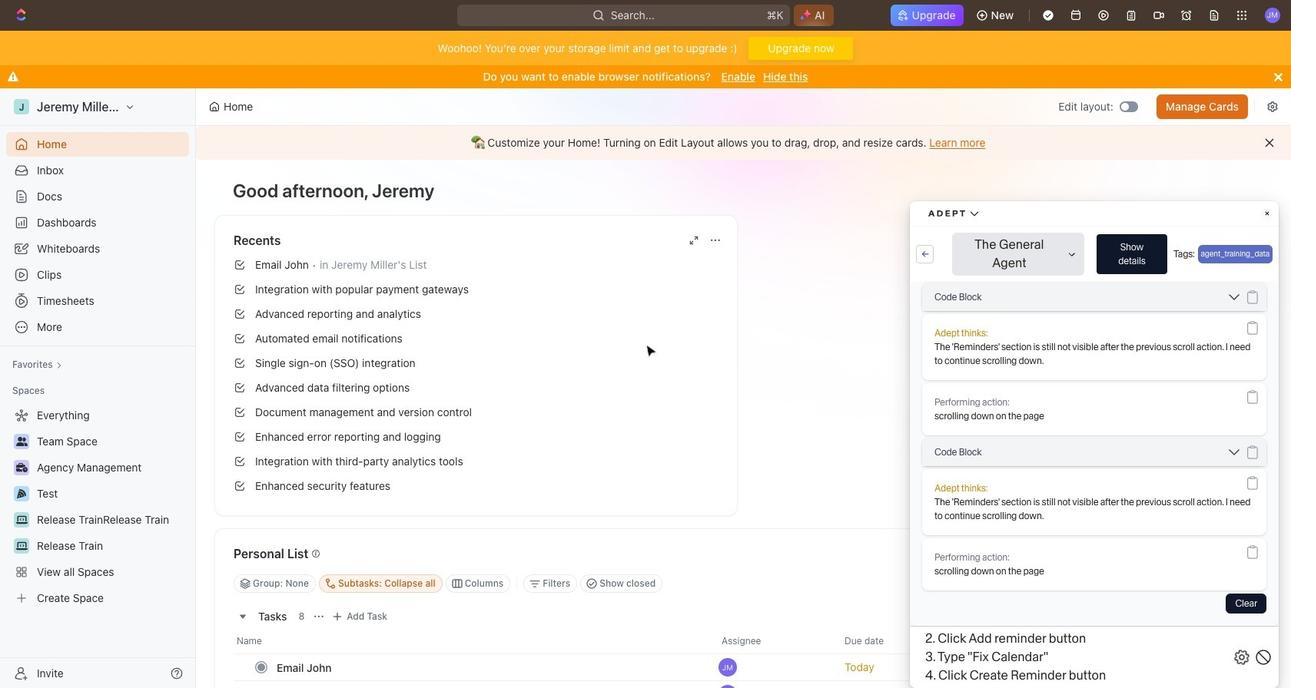 Task type: locate. For each thing, give the bounding box(es) containing it.
jeremy miller's workspace, , element
[[14, 99, 29, 115]]

alert
[[196, 126, 1291, 160]]

pizza slice image
[[17, 490, 26, 499]]

Search tasks... text field
[[1039, 573, 1193, 596]]

tree
[[6, 404, 189, 611]]

tree inside sidebar navigation
[[6, 404, 189, 611]]



Task type: describe. For each thing, give the bounding box(es) containing it.
user group image
[[16, 437, 27, 447]]

business time image
[[16, 463, 27, 473]]

laptop code image
[[16, 516, 27, 525]]

laptop code image
[[16, 542, 27, 551]]

sidebar navigation
[[0, 88, 199, 689]]



Task type: vqa. For each thing, say whether or not it's contained in the screenshot.
Sidebar navigation
yes



